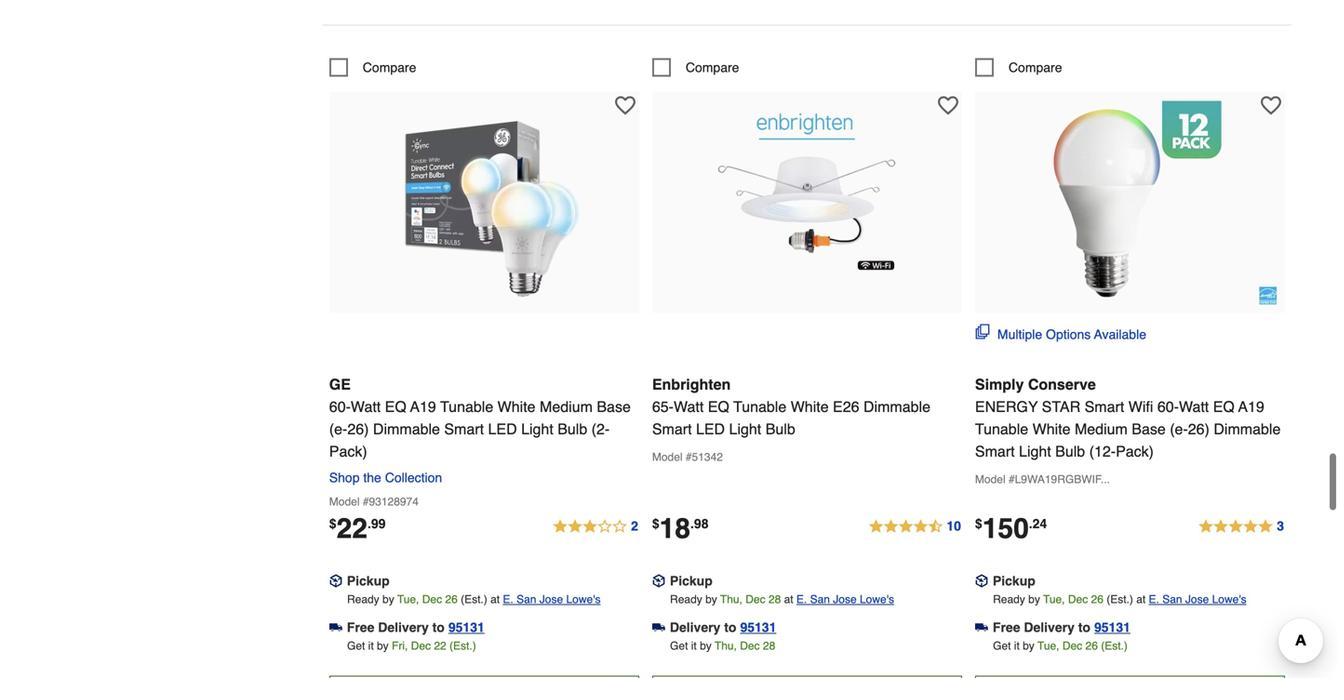 Task type: vqa. For each thing, say whether or not it's contained in the screenshot.
Model corresponding to ENERGY STAR Smart Wifi 60-Watt EQ A19 Tunable White Medium Base (e-26) Dimmable Smart Light Bulb (12-Pack)
yes



Task type: describe. For each thing, give the bounding box(es) containing it.
get for get it by tue, dec 26 (est.)
[[994, 640, 1012, 653]]

e. san jose lowe's button for get it by fri, dec 22 (est.)
[[503, 591, 601, 609]]

2 lowe's from the left
[[860, 593, 895, 607]]

base inside ge 60-watt eq a19 tunable white medium base (e-26) dimmable smart led light bulb (2- pack)
[[597, 398, 631, 416]]

2 e. from the left
[[797, 593, 808, 607]]

60- inside ge 60-watt eq a19 tunable white medium base (e-26) dimmable smart led light bulb (2- pack)
[[329, 398, 351, 416]]

jose for get it by fri, dec 22 (est.)
[[540, 593, 563, 607]]

0 horizontal spatial 22
[[337, 513, 368, 545]]

to for get it by tue, dec 26 (est.)
[[1079, 620, 1091, 635]]

free for get it by fri, dec 22 (est.)
[[347, 620, 375, 635]]

ge 60-watt eq a19 tunable white medium base (e-26) dimmable smart led light bulb (2- pack)
[[329, 376, 631, 460]]

available
[[1095, 327, 1147, 342]]

conserve
[[1029, 376, 1097, 393]]

ready for get it by thu, dec 28
[[670, 593, 703, 607]]

bulb inside the 'enbrighten 65-watt eq tunable white e26 dimmable smart led light bulb'
[[766, 421, 796, 438]]

heart outline image
[[1262, 95, 1282, 116]]

(e- inside ge 60-watt eq a19 tunable white medium base (e-26) dimmable smart led light bulb (2- pack)
[[329, 421, 348, 438]]

5013366481 element
[[976, 58, 1063, 77]]

1 vertical spatial 22
[[434, 640, 447, 653]]

star
[[1043, 398, 1081, 416]]

jose for get it by tue, dec 26 (est.)
[[1186, 593, 1210, 607]]

4.5 stars image
[[868, 516, 963, 539]]

ge 60-watt eq a19 tunable white medium base (e-26) dimmable smart led light bulb (2-pack) image
[[382, 101, 587, 306]]

95131 button for get it by fri, dec 22 (est.)
[[449, 619, 485, 637]]

1 vertical spatial thu,
[[715, 640, 737, 653]]

get it by tue, dec 26 (est.)
[[994, 640, 1128, 653]]

2 san from the left
[[811, 593, 831, 607]]

pickup for get it by fri, dec 22 (est.)
[[347, 574, 390, 589]]

actual price $150.24 element
[[976, 513, 1048, 545]]

watt inside simply conserve energy star smart wifi 60-watt eq a19 tunable white medium base (e-26) dimmable smart light bulb (12-pack)
[[1180, 398, 1210, 416]]

light inside the 'enbrighten 65-watt eq tunable white e26 dimmable smart led light bulb'
[[730, 421, 762, 438]]

pickup image for free delivery to
[[329, 575, 342, 588]]

eq for a19
[[385, 398, 407, 416]]

(e- inside simply conserve energy star smart wifi 60-watt eq a19 tunable white medium base (e-26) dimmable smart light bulb (12-pack)
[[1171, 421, 1189, 438]]

dimmable inside ge 60-watt eq a19 tunable white medium base (e-26) dimmable smart led light bulb (2- pack)
[[373, 421, 440, 438]]

$ for 22
[[329, 517, 337, 532]]

multiple
[[998, 327, 1043, 342]]

medium inside ge 60-watt eq a19 tunable white medium base (e-26) dimmable smart led light bulb (2- pack)
[[540, 398, 593, 416]]

ready by tue, dec 26 (est.) at e. san jose lowe's for get it by fri, dec 22 (est.)
[[347, 593, 601, 607]]

shop the collection link
[[329, 471, 450, 485]]

model # l9wa19rgbwif...
[[976, 473, 1111, 486]]

white inside simply conserve energy star smart wifi 60-watt eq a19 tunable white medium base (e-26) dimmable smart light bulb (12-pack)
[[1033, 421, 1071, 438]]

truck filled image for get it by tue, dec 26 (est.)
[[976, 622, 989, 635]]

a19 inside simply conserve energy star smart wifi 60-watt eq a19 tunable white medium base (e-26) dimmable smart light bulb (12-pack)
[[1239, 398, 1265, 416]]

dimmable inside the 'enbrighten 65-watt eq tunable white e26 dimmable smart led light bulb'
[[864, 398, 931, 416]]

delivery to 95131
[[670, 620, 777, 635]]

(2-
[[592, 421, 610, 438]]

$ 18 .98
[[653, 513, 709, 545]]

$ for 18
[[653, 517, 660, 532]]

2 delivery from the left
[[670, 620, 721, 635]]

10
[[947, 519, 962, 534]]

95131 button for get it by thu, dec 28
[[741, 619, 777, 637]]

pickup for get it by tue, dec 26 (est.)
[[993, 574, 1036, 589]]

energy
[[976, 398, 1039, 416]]

delivery for get it by fri, dec 22 (est.)
[[378, 620, 429, 635]]

.99
[[368, 517, 386, 532]]

to for get it by fri, dec 22 (est.)
[[433, 620, 445, 635]]

ready by tue, dec 26 (est.) at e. san jose lowe's for get it by tue, dec 26 (est.)
[[994, 593, 1247, 607]]

it for thu, dec 28
[[692, 640, 697, 653]]

26 for 26
[[1092, 593, 1104, 607]]

95131 for get it by fri, dec 22 (est.)
[[449, 620, 485, 635]]

e. for get it by fri, dec 22 (est.)
[[503, 593, 514, 607]]

collection
[[385, 471, 442, 485]]

ready for get it by tue, dec 26 (est.)
[[994, 593, 1026, 607]]

simply conserveenergy star smart wifi 60-watt eq a19 tunable white medium base (e-26) dimmable smart light bulb (12-pack) element
[[976, 92, 1286, 313]]

26 for 22
[[445, 593, 458, 607]]

dimmable inside simply conserve energy star smart wifi 60-watt eq a19 tunable white medium base (e-26) dimmable smart light bulb (12-pack)
[[1214, 421, 1282, 438]]

enbrighten
[[653, 376, 731, 393]]

2 at from the left
[[785, 593, 794, 607]]

at for get it by fri, dec 22 (est.)
[[491, 593, 500, 607]]

compare for 5001988513 element
[[686, 60, 740, 75]]

3 stars image
[[552, 516, 640, 539]]

2 vertical spatial model
[[329, 496, 360, 509]]

1003091814 element
[[329, 58, 417, 77]]

2 vertical spatial #
[[363, 496, 369, 509]]

0 vertical spatial thu,
[[721, 593, 743, 607]]

get for get it by fri, dec 22 (est.)
[[347, 640, 365, 653]]

light inside simply conserve energy star smart wifi 60-watt eq a19 tunable white medium base (e-26) dimmable smart light bulb (12-pack)
[[1020, 443, 1052, 460]]

93128974
[[369, 496, 419, 509]]

e26
[[833, 398, 860, 416]]

watt for 60-
[[351, 398, 381, 416]]

2 heart outline image from the left
[[938, 95, 959, 116]]

$ for 150
[[976, 517, 983, 532]]

$ 150 .24
[[976, 513, 1048, 545]]

0 vertical spatial 28
[[769, 593, 781, 607]]

2 95131 from the left
[[741, 620, 777, 635]]



Task type: locate. For each thing, give the bounding box(es) containing it.
$ inside $ 22 .99
[[329, 517, 337, 532]]

pack) inside simply conserve energy star smart wifi 60-watt eq a19 tunable white medium base (e-26) dimmable smart light bulb (12-pack)
[[1117, 443, 1155, 460]]

pack) up shop
[[329, 443, 368, 460]]

delivery up the 'fri,' on the bottom left of page
[[378, 620, 429, 635]]

a19
[[410, 398, 437, 416], [1239, 398, 1265, 416]]

tunable down the energy
[[976, 421, 1029, 438]]

light left (2-
[[521, 421, 554, 438]]

truck filled image
[[653, 622, 666, 635]]

smart down the energy
[[976, 443, 1015, 460]]

1 horizontal spatial (e-
[[1171, 421, 1189, 438]]

ready
[[347, 593, 380, 607], [670, 593, 703, 607], [994, 593, 1026, 607]]

(12-
[[1090, 443, 1117, 460]]

2 pickup from the left
[[670, 574, 713, 589]]

(e-
[[329, 421, 348, 438], [1171, 421, 1189, 438]]

51342
[[692, 451, 723, 464]]

2 horizontal spatial model
[[976, 473, 1006, 486]]

3 get from the left
[[994, 640, 1012, 653]]

eq
[[385, 398, 407, 416], [708, 398, 730, 416], [1214, 398, 1235, 416]]

compare
[[363, 60, 417, 75], [686, 60, 740, 75], [1009, 60, 1063, 75]]

1 26) from the left
[[348, 421, 369, 438]]

95131 button up get it by tue, dec 26 (est.) at the right bottom
[[1095, 619, 1131, 637]]

bulb
[[558, 421, 588, 438], [766, 421, 796, 438], [1056, 443, 1086, 460]]

2 horizontal spatial it
[[1015, 640, 1020, 653]]

compare for 1003091814 element
[[363, 60, 417, 75]]

1 horizontal spatial white
[[791, 398, 829, 416]]

1 get from the left
[[347, 640, 365, 653]]

1 eq from the left
[[385, 398, 407, 416]]

3 eq from the left
[[1214, 398, 1235, 416]]

wifi
[[1129, 398, 1154, 416]]

ready by tue, dec 26 (est.) at e. san jose lowe's up get it by tue, dec 26 (est.) at the right bottom
[[994, 593, 1247, 607]]

watt inside the 'enbrighten 65-watt eq tunable white e26 dimmable smart led light bulb'
[[674, 398, 704, 416]]

1 horizontal spatial jose
[[834, 593, 857, 607]]

2 ready from the left
[[670, 593, 703, 607]]

95131 button down ready by thu, dec 28 at e. san jose lowe's
[[741, 619, 777, 637]]

22 right the 'fri,' on the bottom left of page
[[434, 640, 447, 653]]

5001988513 element
[[653, 58, 740, 77]]

model down shop
[[329, 496, 360, 509]]

1 vertical spatial model
[[976, 473, 1006, 486]]

2 horizontal spatial watt
[[1180, 398, 1210, 416]]

#
[[686, 451, 692, 464], [1009, 473, 1015, 486], [363, 496, 369, 509]]

3 button
[[1199, 516, 1286, 539]]

3 95131 from the left
[[1095, 620, 1131, 635]]

2 horizontal spatial get
[[994, 640, 1012, 653]]

3 delivery from the left
[[1025, 620, 1075, 635]]

0 horizontal spatial it
[[368, 640, 374, 653]]

by
[[383, 593, 395, 607], [706, 593, 718, 607], [1029, 593, 1041, 607], [377, 640, 389, 653], [700, 640, 712, 653], [1023, 640, 1035, 653]]

1 pickup from the left
[[347, 574, 390, 589]]

smart inside ge 60-watt eq a19 tunable white medium base (e-26) dimmable smart led light bulb (2- pack)
[[445, 421, 484, 438]]

0 horizontal spatial delivery
[[378, 620, 429, 635]]

2 eq from the left
[[708, 398, 730, 416]]

1 it from the left
[[368, 640, 374, 653]]

2 a19 from the left
[[1239, 398, 1265, 416]]

1 horizontal spatial ready by tue, dec 26 (est.) at e. san jose lowe's
[[994, 593, 1247, 607]]

1 horizontal spatial compare
[[686, 60, 740, 75]]

1 horizontal spatial led
[[696, 421, 725, 438]]

ready for get it by fri, dec 22 (est.)
[[347, 593, 380, 607]]

1 horizontal spatial bulb
[[766, 421, 796, 438]]

eq right wifi
[[1214, 398, 1235, 416]]

1 60- from the left
[[329, 398, 351, 416]]

28
[[769, 593, 781, 607], [763, 640, 776, 653]]

e. san jose lowe's button for get it by tue, dec 26 (est.)
[[1150, 591, 1247, 609]]

base
[[597, 398, 631, 416], [1133, 421, 1166, 438]]

1 jose from the left
[[540, 593, 563, 607]]

watt down "enbrighten"
[[674, 398, 704, 416]]

pickup image up truck filled image
[[653, 575, 666, 588]]

150
[[983, 513, 1030, 545]]

1 horizontal spatial $
[[653, 517, 660, 532]]

pickup image down $ 22 .99
[[329, 575, 342, 588]]

led inside the 'enbrighten 65-watt eq tunable white e26 dimmable smart led light bulb'
[[696, 421, 725, 438]]

65-
[[653, 398, 674, 416]]

2 horizontal spatial pickup
[[993, 574, 1036, 589]]

thu, down delivery to 95131
[[715, 640, 737, 653]]

get it by fri, dec 22 (est.)
[[347, 640, 476, 653]]

0 vertical spatial medium
[[540, 398, 593, 416]]

26
[[445, 593, 458, 607], [1092, 593, 1104, 607], [1086, 640, 1099, 653]]

1 compare from the left
[[363, 60, 417, 75]]

base inside simply conserve energy star smart wifi 60-watt eq a19 tunable white medium base (e-26) dimmable smart light bulb (12-pack)
[[1133, 421, 1166, 438]]

3 watt from the left
[[1180, 398, 1210, 416]]

28 up delivery to 95131
[[769, 593, 781, 607]]

eq inside the 'enbrighten 65-watt eq tunable white e26 dimmable smart led light bulb'
[[708, 398, 730, 416]]

eq for tunable
[[708, 398, 730, 416]]

pickup image
[[976, 575, 989, 588]]

0 horizontal spatial get
[[347, 640, 365, 653]]

0 horizontal spatial model
[[329, 496, 360, 509]]

led
[[488, 421, 517, 438], [696, 421, 725, 438]]

1 horizontal spatial model
[[653, 451, 683, 464]]

0 horizontal spatial e.
[[503, 593, 514, 607]]

get for get it by thu, dec 28
[[670, 640, 688, 653]]

2 horizontal spatial 95131 button
[[1095, 619, 1131, 637]]

watt up the
[[351, 398, 381, 416]]

lowe's
[[567, 593, 601, 607], [860, 593, 895, 607], [1213, 593, 1247, 607]]

white inside ge 60-watt eq a19 tunable white medium base (e-26) dimmable smart led light bulb (2- pack)
[[498, 398, 536, 416]]

tunable inside ge 60-watt eq a19 tunable white medium base (e-26) dimmable smart led light bulb (2- pack)
[[441, 398, 494, 416]]

1 vertical spatial base
[[1133, 421, 1166, 438]]

0 horizontal spatial eq
[[385, 398, 407, 416]]

2 horizontal spatial at
[[1137, 593, 1146, 607]]

2 get from the left
[[670, 640, 688, 653]]

pickup image for delivery to
[[653, 575, 666, 588]]

1 horizontal spatial pack)
[[1117, 443, 1155, 460]]

led inside ge 60-watt eq a19 tunable white medium base (e-26) dimmable smart led light bulb (2- pack)
[[488, 421, 517, 438]]

it for fri, dec 22
[[368, 640, 374, 653]]

1 free from the left
[[347, 620, 375, 635]]

lowe's down 3 stars image
[[567, 593, 601, 607]]

pickup image
[[329, 575, 342, 588], [653, 575, 666, 588]]

free delivery to 95131 for tue,
[[993, 620, 1131, 635]]

0 horizontal spatial pickup
[[347, 574, 390, 589]]

2 horizontal spatial light
[[1020, 443, 1052, 460]]

2 horizontal spatial dimmable
[[1214, 421, 1282, 438]]

0 horizontal spatial light
[[521, 421, 554, 438]]

2 horizontal spatial san
[[1163, 593, 1183, 607]]

$ right 2
[[653, 517, 660, 532]]

free delivery to 95131 for fri,
[[347, 620, 485, 635]]

2 free delivery to 95131 from the left
[[993, 620, 1131, 635]]

0 horizontal spatial to
[[433, 620, 445, 635]]

bulb inside simply conserve energy star smart wifi 60-watt eq a19 tunable white medium base (e-26) dimmable smart light bulb (12-pack)
[[1056, 443, 1086, 460]]

0 horizontal spatial heart outline image
[[615, 95, 636, 116]]

26) inside ge 60-watt eq a19 tunable white medium base (e-26) dimmable smart led light bulb (2- pack)
[[348, 421, 369, 438]]

0 horizontal spatial $
[[329, 517, 337, 532]]

3
[[1278, 519, 1285, 534]]

3 at from the left
[[1137, 593, 1146, 607]]

2 horizontal spatial $
[[976, 517, 983, 532]]

model for 65-watt eq tunable white e26 dimmable smart led light bulb
[[653, 451, 683, 464]]

3 pickup from the left
[[993, 574, 1036, 589]]

tunable up collection
[[441, 398, 494, 416]]

(est.)
[[461, 593, 488, 607], [1107, 593, 1134, 607], [450, 640, 476, 653], [1102, 640, 1128, 653]]

dec
[[422, 593, 442, 607], [746, 593, 766, 607], [1069, 593, 1089, 607], [411, 640, 431, 653], [740, 640, 760, 653], [1063, 640, 1083, 653]]

free for get it by tue, dec 26 (est.)
[[993, 620, 1021, 635]]

san
[[517, 593, 537, 607], [811, 593, 831, 607], [1163, 593, 1183, 607]]

0 horizontal spatial bulb
[[558, 421, 588, 438]]

2 pack) from the left
[[1117, 443, 1155, 460]]

base up (2-
[[597, 398, 631, 416]]

2 free from the left
[[993, 620, 1021, 635]]

95131 button up get it by fri, dec 22 (est.)
[[449, 619, 485, 637]]

2 horizontal spatial eq
[[1214, 398, 1235, 416]]

1 horizontal spatial tunable
[[734, 398, 787, 416]]

2 truck filled image from the left
[[976, 622, 989, 635]]

model # 51342
[[653, 451, 723, 464]]

26)
[[348, 421, 369, 438], [1189, 421, 1210, 438]]

1 95131 button from the left
[[449, 619, 485, 637]]

heart outline image
[[615, 95, 636, 116], [938, 95, 959, 116]]

delivery up get it by thu, dec 28
[[670, 620, 721, 635]]

1 horizontal spatial to
[[725, 620, 737, 635]]

e. san jose lowe's button for get it by thu, dec 28
[[797, 591, 895, 609]]

pack) inside ge 60-watt eq a19 tunable white medium base (e-26) dimmable smart led light bulb (2- pack)
[[329, 443, 368, 460]]

delivery
[[378, 620, 429, 635], [670, 620, 721, 635], [1025, 620, 1075, 635]]

1 horizontal spatial free delivery to 95131
[[993, 620, 1131, 635]]

2 $ from the left
[[653, 517, 660, 532]]

$ left ".99"
[[329, 517, 337, 532]]

smart
[[1085, 398, 1125, 416], [445, 421, 484, 438], [653, 421, 692, 438], [976, 443, 1015, 460]]

0 horizontal spatial tunable
[[441, 398, 494, 416]]

1 horizontal spatial dimmable
[[864, 398, 931, 416]]

22
[[337, 513, 368, 545], [434, 640, 447, 653]]

2 95131 button from the left
[[741, 619, 777, 637]]

at for get it by tue, dec 26 (est.)
[[1137, 593, 1146, 607]]

2 horizontal spatial to
[[1079, 620, 1091, 635]]

san for get it by tue, dec 26 (est.)
[[1163, 593, 1183, 607]]

0 vertical spatial #
[[686, 451, 692, 464]]

1 horizontal spatial #
[[686, 451, 692, 464]]

2 watt from the left
[[674, 398, 704, 416]]

2 led from the left
[[696, 421, 725, 438]]

# up ".99"
[[363, 496, 369, 509]]

watt right wifi
[[1180, 398, 1210, 416]]

2 (e- from the left
[[1171, 421, 1189, 438]]

1 $ from the left
[[329, 517, 337, 532]]

1 ready from the left
[[347, 593, 380, 607]]

2 ready by tue, dec 26 (est.) at e. san jose lowe's from the left
[[994, 593, 1247, 607]]

0 horizontal spatial ready by tue, dec 26 (est.) at e. san jose lowe's
[[347, 593, 601, 607]]

2 compare from the left
[[686, 60, 740, 75]]

model # 93128974
[[329, 496, 419, 509]]

2 horizontal spatial #
[[1009, 473, 1015, 486]]

compare inside 5001988513 element
[[686, 60, 740, 75]]

1 (e- from the left
[[329, 421, 348, 438]]

the
[[363, 471, 382, 485]]

1 horizontal spatial 60-
[[1158, 398, 1180, 416]]

ge
[[329, 376, 351, 393]]

2
[[631, 519, 639, 534]]

1 horizontal spatial eq
[[708, 398, 730, 416]]

# for simply conserve energy star smart wifi 60-watt eq a19 tunable white medium base (e-26) dimmable smart light bulb (12-pack)
[[1009, 473, 1015, 486]]

2 horizontal spatial white
[[1033, 421, 1071, 438]]

3 e. from the left
[[1150, 593, 1160, 607]]

1 vertical spatial 28
[[763, 640, 776, 653]]

watt for 65-
[[674, 398, 704, 416]]

0 horizontal spatial compare
[[363, 60, 417, 75]]

0 horizontal spatial free
[[347, 620, 375, 635]]

it for tue, dec 26
[[1015, 640, 1020, 653]]

a19 inside ge 60-watt eq a19 tunable white medium base (e-26) dimmable smart led light bulb (2- pack)
[[410, 398, 437, 416]]

2 button
[[552, 516, 640, 539]]

0 horizontal spatial dimmable
[[373, 421, 440, 438]]

options
[[1047, 327, 1092, 342]]

medium inside simply conserve energy star smart wifi 60-watt eq a19 tunable white medium base (e-26) dimmable smart light bulb (12-pack)
[[1075, 421, 1128, 438]]

3 to from the left
[[1079, 620, 1091, 635]]

1 horizontal spatial 22
[[434, 640, 447, 653]]

jose
[[540, 593, 563, 607], [834, 593, 857, 607], [1186, 593, 1210, 607]]

0 horizontal spatial pack)
[[329, 443, 368, 460]]

pickup down the actual price $18.98 element at the bottom
[[670, 574, 713, 589]]

thu,
[[721, 593, 743, 607], [715, 640, 737, 653]]

smart down 65-
[[653, 421, 692, 438]]

3 it from the left
[[1015, 640, 1020, 653]]

1 horizontal spatial lowe's
[[860, 593, 895, 607]]

get
[[347, 640, 365, 653], [670, 640, 688, 653], [994, 640, 1012, 653]]

95131
[[449, 620, 485, 635], [741, 620, 777, 635], [1095, 620, 1131, 635]]

enbrighten 65-watt eq tunable white e26 dimmable smart led light bulb image
[[705, 101, 910, 306]]

1 heart outline image from the left
[[615, 95, 636, 116]]

tunable inside the 'enbrighten 65-watt eq tunable white e26 dimmable smart led light bulb'
[[734, 398, 787, 416]]

1 ready by tue, dec 26 (est.) at e. san jose lowe's from the left
[[347, 593, 601, 607]]

3 $ from the left
[[976, 517, 983, 532]]

95131 up get it by tue, dec 26 (est.) at the right bottom
[[1095, 620, 1131, 635]]

$ 22 .99
[[329, 513, 386, 545]]

1 watt from the left
[[351, 398, 381, 416]]

95131 button
[[449, 619, 485, 637], [741, 619, 777, 637], [1095, 619, 1131, 637]]

simply
[[976, 376, 1025, 393]]

2 e. san jose lowe's button from the left
[[797, 591, 895, 609]]

multiple options available
[[998, 327, 1147, 342]]

60- right wifi
[[1158, 398, 1180, 416]]

0 vertical spatial 22
[[337, 513, 368, 545]]

dimmable
[[864, 398, 931, 416], [373, 421, 440, 438], [1214, 421, 1282, 438]]

0 horizontal spatial led
[[488, 421, 517, 438]]

1 horizontal spatial san
[[811, 593, 831, 607]]

3 95131 button from the left
[[1095, 619, 1131, 637]]

ready up get it by fri, dec 22 (est.)
[[347, 593, 380, 607]]

free delivery to 95131 up get it by fri, dec 22 (est.)
[[347, 620, 485, 635]]

3 lowe's from the left
[[1213, 593, 1247, 607]]

delivery up get it by tue, dec 26 (est.) at the right bottom
[[1025, 620, 1075, 635]]

1 horizontal spatial medium
[[1075, 421, 1128, 438]]

lowe's for get it by fri, dec 22 (est.)
[[567, 593, 601, 607]]

at
[[491, 593, 500, 607], [785, 593, 794, 607], [1137, 593, 1146, 607]]

pickup
[[347, 574, 390, 589], [670, 574, 713, 589], [993, 574, 1036, 589]]

1 horizontal spatial get
[[670, 640, 688, 653]]

simply conserve energy star smart wifi 60-watt eq a19 tunable white medium base (e-26) dimmable smart light bulb (12-pack) image
[[1028, 101, 1233, 306]]

1 horizontal spatial 26)
[[1189, 421, 1210, 438]]

1 horizontal spatial light
[[730, 421, 762, 438]]

model for energy star smart wifi 60-watt eq a19 tunable white medium base (e-26) dimmable smart light bulb (12-pack)
[[976, 473, 1006, 486]]

1 horizontal spatial truck filled image
[[976, 622, 989, 635]]

smart inside the 'enbrighten 65-watt eq tunable white e26 dimmable smart led light bulb'
[[653, 421, 692, 438]]

22 down model # 93128974
[[337, 513, 368, 545]]

base down wifi
[[1133, 421, 1166, 438]]

$
[[329, 517, 337, 532], [653, 517, 660, 532], [976, 517, 983, 532]]

ready up delivery to 95131
[[670, 593, 703, 607]]

actual price $22.99 element
[[329, 513, 386, 545]]

0 horizontal spatial free delivery to 95131
[[347, 620, 485, 635]]

10 button
[[868, 516, 963, 539]]

1 horizontal spatial e. san jose lowe's button
[[797, 591, 895, 609]]

san for get it by fri, dec 22 (est.)
[[517, 593, 537, 607]]

thu, up delivery to 95131
[[721, 593, 743, 607]]

ready by tue, dec 26 (est.) at e. san jose lowe's
[[347, 593, 601, 607], [994, 593, 1247, 607]]

0 horizontal spatial white
[[498, 398, 536, 416]]

free delivery to 95131
[[347, 620, 485, 635], [993, 620, 1131, 635]]

0 horizontal spatial e. san jose lowe's button
[[503, 591, 601, 609]]

2 horizontal spatial delivery
[[1025, 620, 1075, 635]]

e.
[[503, 593, 514, 607], [797, 593, 808, 607], [1150, 593, 1160, 607]]

actual price $18.98 element
[[653, 513, 709, 545]]

tunable inside simply conserve energy star smart wifi 60-watt eq a19 tunable white medium base (e-26) dimmable smart light bulb (12-pack)
[[976, 421, 1029, 438]]

2 26) from the left
[[1189, 421, 1210, 438]]

pickup down $ 22 .99
[[347, 574, 390, 589]]

model left the 51342
[[653, 451, 683, 464]]

18
[[660, 513, 691, 545]]

1 horizontal spatial free
[[993, 620, 1021, 635]]

0 horizontal spatial san
[[517, 593, 537, 607]]

white inside the 'enbrighten 65-watt eq tunable white e26 dimmable smart led light bulb'
[[791, 398, 829, 416]]

eq inside ge 60-watt eq a19 tunable white medium base (e-26) dimmable smart led light bulb (2- pack)
[[385, 398, 407, 416]]

60- down 'ge'
[[329, 398, 351, 416]]

truck filled image for get it by fri, dec 22 (est.)
[[329, 622, 342, 635]]

1 horizontal spatial watt
[[674, 398, 704, 416]]

.24
[[1030, 517, 1048, 532]]

simply conserve energy star smart wifi 60-watt eq a19 tunable white medium base (e-26) dimmable smart light bulb (12-pack)
[[976, 376, 1282, 460]]

2 to from the left
[[725, 620, 737, 635]]

2 horizontal spatial compare
[[1009, 60, 1063, 75]]

compare for 5013366481 element
[[1009, 60, 1063, 75]]

1 pack) from the left
[[329, 443, 368, 460]]

pickup right pickup image
[[993, 574, 1036, 589]]

1 delivery from the left
[[378, 620, 429, 635]]

watt inside ge 60-watt eq a19 tunable white medium base (e-26) dimmable smart led light bulb (2- pack)
[[351, 398, 381, 416]]

light down "enbrighten"
[[730, 421, 762, 438]]

60- inside simply conserve energy star smart wifi 60-watt eq a19 tunable white medium base (e-26) dimmable smart light bulb (12-pack)
[[1158, 398, 1180, 416]]

ready by thu, dec 28 at e. san jose lowe's
[[670, 593, 895, 607]]

smart left wifi
[[1085, 398, 1125, 416]]

free up get it by fri, dec 22 (est.)
[[347, 620, 375, 635]]

lowe's down 5 stars 'image'
[[1213, 593, 1247, 607]]

2 horizontal spatial tunable
[[976, 421, 1029, 438]]

light up model # l9wa19rgbwif...
[[1020, 443, 1052, 460]]

1 at from the left
[[491, 593, 500, 607]]

pack)
[[329, 443, 368, 460], [1117, 443, 1155, 460]]

0 vertical spatial base
[[597, 398, 631, 416]]

.98
[[691, 517, 709, 532]]

1 horizontal spatial 95131
[[741, 620, 777, 635]]

3 jose from the left
[[1186, 593, 1210, 607]]

0 horizontal spatial 60-
[[329, 398, 351, 416]]

0 horizontal spatial #
[[363, 496, 369, 509]]

5 stars image
[[1199, 516, 1286, 539]]

multiple options available link
[[976, 324, 1147, 344]]

compare inside 5013366481 element
[[1009, 60, 1063, 75]]

get it by thu, dec 28
[[670, 640, 776, 653]]

pickup for get it by thu, dec 28
[[670, 574, 713, 589]]

2 horizontal spatial bulb
[[1056, 443, 1086, 460]]

3 e. san jose lowe's button from the left
[[1150, 591, 1247, 609]]

95131 button for get it by tue, dec 26 (est.)
[[1095, 619, 1131, 637]]

3 san from the left
[[1163, 593, 1183, 607]]

medium up (12-
[[1075, 421, 1128, 438]]

60-
[[329, 398, 351, 416], [1158, 398, 1180, 416]]

eq down "enbrighten"
[[708, 398, 730, 416]]

28 down ready by thu, dec 28 at e. san jose lowe's
[[763, 640, 776, 653]]

0 horizontal spatial 26)
[[348, 421, 369, 438]]

free
[[347, 620, 375, 635], [993, 620, 1021, 635]]

1 pickup image from the left
[[329, 575, 342, 588]]

shop the collection
[[329, 471, 442, 485]]

95131 up get it by fri, dec 22 (est.)
[[449, 620, 485, 635]]

1 e. san jose lowe's button from the left
[[503, 591, 601, 609]]

1 vertical spatial medium
[[1075, 421, 1128, 438]]

to up get it by tue, dec 26 (est.) at the right bottom
[[1079, 620, 1091, 635]]

0 horizontal spatial ready
[[347, 593, 380, 607]]

26) inside simply conserve energy star smart wifi 60-watt eq a19 tunable white medium base (e-26) dimmable smart light bulb (12-pack)
[[1189, 421, 1210, 438]]

95131 for get it by tue, dec 26 (est.)
[[1095, 620, 1131, 635]]

model
[[653, 451, 683, 464], [976, 473, 1006, 486], [329, 496, 360, 509]]

shop
[[329, 471, 360, 485]]

fri,
[[392, 640, 408, 653]]

$ right 10
[[976, 517, 983, 532]]

eq up shop the collection link
[[385, 398, 407, 416]]

0 horizontal spatial 95131 button
[[449, 619, 485, 637]]

e. san jose lowe's button
[[503, 591, 601, 609], [797, 591, 895, 609], [1150, 591, 1247, 609]]

2 horizontal spatial lowe's
[[1213, 593, 1247, 607]]

medium up (2-
[[540, 398, 593, 416]]

tue, for fri,
[[398, 593, 419, 607]]

1 truck filled image from the left
[[329, 622, 342, 635]]

truck filled image
[[329, 622, 342, 635], [976, 622, 989, 635]]

1 led from the left
[[488, 421, 517, 438]]

compare inside 1003091814 element
[[363, 60, 417, 75]]

bulb inside ge 60-watt eq a19 tunable white medium base (e-26) dimmable smart led light bulb (2- pack)
[[558, 421, 588, 438]]

2 horizontal spatial jose
[[1186, 593, 1210, 607]]

to
[[433, 620, 445, 635], [725, 620, 737, 635], [1079, 620, 1091, 635]]

smart up shop the collection link
[[445, 421, 484, 438]]

$ inside $ 18 .98
[[653, 517, 660, 532]]

l9wa19rgbwif...
[[1015, 473, 1111, 486]]

0 horizontal spatial medium
[[540, 398, 593, 416]]

ready by tue, dec 26 (est.) at e. san jose lowe's up get it by fri, dec 22 (est.)
[[347, 593, 601, 607]]

enbrighten 65-watt eq tunable white e26 dimmable smart led light bulb
[[653, 376, 931, 438]]

e. for get it by tue, dec 26 (est.)
[[1150, 593, 1160, 607]]

95131 down ready by thu, dec 28 at e. san jose lowe's
[[741, 620, 777, 635]]

1 lowe's from the left
[[567, 593, 601, 607]]

model up 150 at right
[[976, 473, 1006, 486]]

tue, for tue,
[[1044, 593, 1066, 607]]

watt
[[351, 398, 381, 416], [674, 398, 704, 416], [1180, 398, 1210, 416]]

lowe's down 4.5 stars 'image'
[[860, 593, 895, 607]]

3 ready from the left
[[994, 593, 1026, 607]]

# up .98
[[686, 451, 692, 464]]

lowe's for get it by tue, dec 26 (est.)
[[1213, 593, 1247, 607]]

$ inside '$ 150 .24'
[[976, 517, 983, 532]]

white
[[498, 398, 536, 416], [791, 398, 829, 416], [1033, 421, 1071, 438]]

to up get it by fri, dec 22 (est.)
[[433, 620, 445, 635]]

# for enbrighten 65-watt eq tunable white e26 dimmable smart led light bulb
[[686, 451, 692, 464]]

free up get it by tue, dec 26 (est.) at the right bottom
[[993, 620, 1021, 635]]

eq inside simply conserve energy star smart wifi 60-watt eq a19 tunable white medium base (e-26) dimmable smart light bulb (12-pack)
[[1214, 398, 1235, 416]]

tunable
[[441, 398, 494, 416], [734, 398, 787, 416], [976, 421, 1029, 438]]

tunable left e26
[[734, 398, 787, 416]]

1 san from the left
[[517, 593, 537, 607]]

1 e. from the left
[[503, 593, 514, 607]]

it
[[368, 640, 374, 653], [692, 640, 697, 653], [1015, 640, 1020, 653]]

light inside ge 60-watt eq a19 tunable white medium base (e-26) dimmable smart led light bulb (2- pack)
[[521, 421, 554, 438]]

ready up get it by tue, dec 26 (est.) at the right bottom
[[994, 593, 1026, 607]]

1 horizontal spatial e.
[[797, 593, 808, 607]]

1 a19 from the left
[[410, 398, 437, 416]]

1 vertical spatial #
[[1009, 473, 1015, 486]]

2 pickup image from the left
[[653, 575, 666, 588]]

1 free delivery to 95131 from the left
[[347, 620, 485, 635]]

0 horizontal spatial lowe's
[[567, 593, 601, 607]]

energy star qualified image
[[1260, 287, 1278, 305]]

2 it from the left
[[692, 640, 697, 653]]

# up actual price $150.24 element
[[1009, 473, 1015, 486]]

1 to from the left
[[433, 620, 445, 635]]

tue,
[[398, 593, 419, 607], [1044, 593, 1066, 607], [1038, 640, 1060, 653]]

0 horizontal spatial base
[[597, 398, 631, 416]]

free delivery to 95131 up get it by tue, dec 26 (est.) at the right bottom
[[993, 620, 1131, 635]]

medium
[[540, 398, 593, 416], [1075, 421, 1128, 438]]

1 horizontal spatial heart outline image
[[938, 95, 959, 116]]

delivery for get it by tue, dec 26 (est.)
[[1025, 620, 1075, 635]]

1 horizontal spatial delivery
[[670, 620, 721, 635]]

light
[[521, 421, 554, 438], [730, 421, 762, 438], [1020, 443, 1052, 460]]

1 95131 from the left
[[449, 620, 485, 635]]

to up get it by thu, dec 28
[[725, 620, 737, 635]]

3 compare from the left
[[1009, 60, 1063, 75]]

0 horizontal spatial at
[[491, 593, 500, 607]]

pack) down wifi
[[1117, 443, 1155, 460]]

1 horizontal spatial ready
[[670, 593, 703, 607]]

2 jose from the left
[[834, 593, 857, 607]]

2 60- from the left
[[1158, 398, 1180, 416]]

2 horizontal spatial e. san jose lowe's button
[[1150, 591, 1247, 609]]



